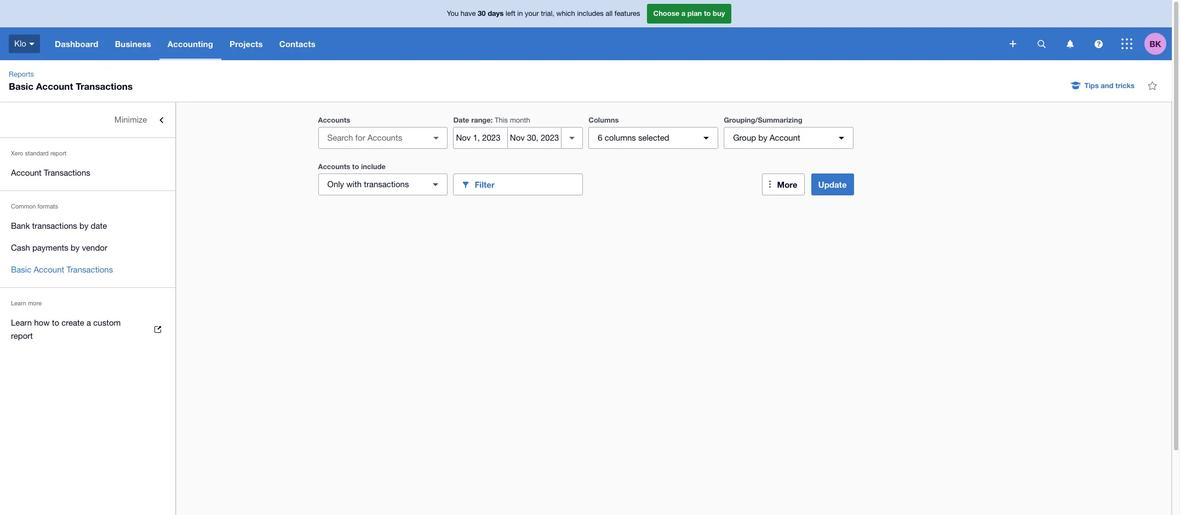 Task type: vqa. For each thing, say whether or not it's contained in the screenshot.
Year to the top
no



Task type: locate. For each thing, give the bounding box(es) containing it.
more
[[28, 300, 42, 307]]

business
[[115, 39, 151, 49]]

projects button
[[221, 27, 271, 60]]

common
[[11, 203, 36, 210]]

update
[[818, 180, 847, 190]]

2 vertical spatial by
[[71, 243, 80, 253]]

1 vertical spatial transactions
[[44, 168, 90, 178]]

filter button
[[453, 174, 583, 196]]

a inside learn how to create a custom report
[[87, 318, 91, 328]]

account down xero
[[11, 168, 42, 178]]

to left buy
[[704, 9, 711, 18]]

add to favourites image
[[1141, 75, 1163, 96]]

klo button
[[0, 27, 47, 60]]

transactions down include
[[364, 180, 409, 189]]

vendor
[[82, 243, 107, 253]]

includes
[[577, 9, 604, 18]]

reports basic account transactions
[[9, 70, 133, 92]]

2 vertical spatial to
[[52, 318, 59, 328]]

to right how
[[52, 318, 59, 328]]

1 vertical spatial learn
[[11, 318, 32, 328]]

account
[[36, 81, 73, 92], [770, 133, 800, 142], [11, 168, 42, 178], [34, 265, 64, 274]]

update button
[[811, 174, 854, 196]]

choose
[[653, 9, 679, 18]]

account down grouping/summarizing
[[770, 133, 800, 142]]

2 learn from the top
[[11, 318, 32, 328]]

custom
[[93, 318, 121, 328]]

basic down reports link
[[9, 81, 33, 92]]

transactions down xero standard report at the top left of page
[[44, 168, 90, 178]]

create
[[61, 318, 84, 328]]

by for vendor
[[71, 243, 80, 253]]

columns
[[589, 116, 619, 124]]

transactions up minimize button
[[76, 81, 133, 92]]

transactions
[[364, 180, 409, 189], [32, 221, 77, 231]]

report down learn more
[[11, 331, 33, 341]]

learn down learn more
[[11, 318, 32, 328]]

which
[[556, 9, 575, 18]]

banner containing bk
[[0, 0, 1172, 60]]

range
[[471, 116, 491, 124]]

xero standard report
[[11, 150, 66, 157]]

Search for Accounts text field
[[319, 128, 428, 148]]

contacts button
[[271, 27, 324, 60]]

xero
[[11, 150, 23, 157]]

1 vertical spatial basic
[[11, 265, 31, 274]]

tricks
[[1115, 81, 1135, 90]]

include
[[361, 162, 386, 171]]

klo
[[14, 39, 26, 48]]

account down reports link
[[36, 81, 73, 92]]

None field
[[318, 127, 448, 149]]

your
[[525, 9, 539, 18]]

learn left more
[[11, 300, 26, 307]]

dashboard link
[[47, 27, 107, 60]]

learn for learn more
[[11, 300, 26, 307]]

bank transactions by date link
[[0, 215, 175, 237]]

a right create
[[87, 318, 91, 328]]

accounts
[[318, 116, 350, 124], [318, 162, 350, 171]]

0 vertical spatial a
[[681, 9, 685, 18]]

standard
[[25, 150, 49, 157]]

reports
[[9, 70, 34, 78]]

by left date
[[79, 221, 88, 231]]

minimize
[[114, 115, 147, 124]]

trial,
[[541, 9, 554, 18]]

6
[[598, 133, 602, 142]]

0 vertical spatial transactions
[[364, 180, 409, 189]]

account inside reports basic account transactions
[[36, 81, 73, 92]]

by inside 'link'
[[79, 221, 88, 231]]

by
[[758, 133, 767, 142], [79, 221, 88, 231], [71, 243, 80, 253]]

1 horizontal spatial to
[[352, 162, 359, 171]]

transactions inside basic account transactions link
[[67, 265, 113, 274]]

1 horizontal spatial a
[[681, 9, 685, 18]]

only with transactions button
[[318, 174, 448, 196]]

navigation
[[47, 27, 1002, 60]]

1 horizontal spatial report
[[50, 150, 66, 157]]

basic down 'cash'
[[11, 265, 31, 274]]

account inside basic account transactions link
[[34, 265, 64, 274]]

account transactions
[[11, 168, 90, 178]]

learn
[[11, 300, 26, 307], [11, 318, 32, 328]]

a inside banner
[[681, 9, 685, 18]]

learn inside learn how to create a custom report
[[11, 318, 32, 328]]

1 vertical spatial report
[[11, 331, 33, 341]]

account inside the account transactions link
[[11, 168, 42, 178]]

buy
[[713, 9, 725, 18]]

transactions
[[76, 81, 133, 92], [44, 168, 90, 178], [67, 265, 113, 274]]

all
[[606, 9, 613, 18]]

0 vertical spatial accounts
[[318, 116, 350, 124]]

1 vertical spatial by
[[79, 221, 88, 231]]

0 vertical spatial by
[[758, 133, 767, 142]]

1 vertical spatial transactions
[[32, 221, 77, 231]]

0 horizontal spatial a
[[87, 318, 91, 328]]

svg image
[[1121, 38, 1132, 49], [1037, 40, 1046, 48], [1066, 40, 1073, 48], [1010, 41, 1016, 47], [29, 43, 34, 45]]

1 learn from the top
[[11, 300, 26, 307]]

0 horizontal spatial transactions
[[32, 221, 77, 231]]

banner
[[0, 0, 1172, 60]]

transactions down the cash payments by vendor link
[[67, 265, 113, 274]]

0 vertical spatial basic
[[9, 81, 33, 92]]

grouping/summarizing
[[724, 116, 802, 124]]

features
[[615, 9, 640, 18]]

0 horizontal spatial to
[[52, 318, 59, 328]]

group by account button
[[724, 127, 854, 149]]

0 horizontal spatial report
[[11, 331, 33, 341]]

with
[[346, 180, 362, 189]]

accounts up only
[[318, 162, 350, 171]]

open image
[[425, 127, 447, 149]]

transactions inside only with transactions popup button
[[364, 180, 409, 189]]

in
[[517, 9, 523, 18]]

1 vertical spatial accounts
[[318, 162, 350, 171]]

by left vendor
[[71, 243, 80, 253]]

accounts to include
[[318, 162, 386, 171]]

report up account transactions
[[50, 150, 66, 157]]

more
[[777, 180, 797, 190]]

date range : this month
[[453, 116, 530, 124]]

a left the plan
[[681, 9, 685, 18]]

2 vertical spatial transactions
[[67, 265, 113, 274]]

1 horizontal spatial transactions
[[364, 180, 409, 189]]

by down grouping/summarizing
[[758, 133, 767, 142]]

a
[[681, 9, 685, 18], [87, 318, 91, 328]]

to
[[704, 9, 711, 18], [352, 162, 359, 171], [52, 318, 59, 328]]

minimize button
[[0, 109, 175, 131]]

choose a plan to buy
[[653, 9, 725, 18]]

account down payments
[[34, 265, 64, 274]]

2 accounts from the top
[[318, 162, 350, 171]]

and
[[1101, 81, 1113, 90]]

0 vertical spatial transactions
[[76, 81, 133, 92]]

report
[[50, 150, 66, 157], [11, 331, 33, 341]]

accounts up search for accounts "text box"
[[318, 116, 350, 124]]

0 vertical spatial learn
[[11, 300, 26, 307]]

1 accounts from the top
[[318, 116, 350, 124]]

to left include
[[352, 162, 359, 171]]

transactions down formats
[[32, 221, 77, 231]]

0 vertical spatial to
[[704, 9, 711, 18]]

1 vertical spatial a
[[87, 318, 91, 328]]

svg image
[[1094, 40, 1103, 48]]



Task type: describe. For each thing, give the bounding box(es) containing it.
2 horizontal spatial to
[[704, 9, 711, 18]]

this
[[495, 116, 508, 124]]

navigation containing dashboard
[[47, 27, 1002, 60]]

accounting button
[[159, 27, 221, 60]]

:
[[491, 116, 493, 124]]

date
[[91, 221, 107, 231]]

learn how to create a custom report link
[[0, 312, 175, 347]]

only
[[327, 180, 344, 189]]

accounts for accounts to include
[[318, 162, 350, 171]]

accounting
[[168, 39, 213, 49]]

accounts for accounts
[[318, 116, 350, 124]]

tips
[[1084, 81, 1099, 90]]

basic account transactions
[[11, 265, 113, 274]]

payments
[[32, 243, 68, 253]]

group
[[733, 133, 756, 142]]

account transactions link
[[0, 162, 175, 184]]

1 vertical spatial to
[[352, 162, 359, 171]]

to inside learn how to create a custom report
[[52, 318, 59, 328]]

cash
[[11, 243, 30, 253]]

how
[[34, 318, 50, 328]]

Select start date field
[[454, 128, 507, 148]]

Select end date field
[[508, 128, 561, 148]]

learn how to create a custom report
[[11, 318, 121, 341]]

0 vertical spatial report
[[50, 150, 66, 157]]

month
[[510, 116, 530, 124]]

you
[[447, 9, 459, 18]]

contacts
[[279, 39, 316, 49]]

projects
[[230, 39, 263, 49]]

basic inside reports basic account transactions
[[9, 81, 33, 92]]

reports link
[[4, 69, 38, 80]]

account inside the group by account popup button
[[770, 133, 800, 142]]

selected
[[638, 133, 669, 142]]

group by account
[[733, 133, 800, 142]]

filter
[[475, 179, 495, 189]]

date
[[453, 116, 469, 124]]

tips and tricks button
[[1065, 77, 1141, 94]]

bk
[[1150, 39, 1161, 48]]

plan
[[687, 9, 702, 18]]

have
[[461, 9, 476, 18]]

dashboard
[[55, 39, 98, 49]]

cash payments by vendor
[[11, 243, 107, 253]]

learn for learn how to create a custom report
[[11, 318, 32, 328]]

by inside popup button
[[758, 133, 767, 142]]

you have 30 days left in your trial, which includes all features
[[447, 9, 640, 18]]

bk button
[[1144, 27, 1172, 60]]

only with transactions
[[327, 180, 409, 189]]

formats
[[38, 203, 58, 210]]

bank transactions by date
[[11, 221, 107, 231]]

cash payments by vendor link
[[0, 237, 175, 259]]

transactions inside bank transactions by date 'link'
[[32, 221, 77, 231]]

30
[[478, 9, 486, 18]]

common formats
[[11, 203, 58, 210]]

columns
[[605, 133, 636, 142]]

6 columns selected
[[598, 133, 669, 142]]

bank
[[11, 221, 30, 231]]

days
[[488, 9, 504, 18]]

report inside learn how to create a custom report
[[11, 331, 33, 341]]

transactions inside the account transactions link
[[44, 168, 90, 178]]

learn more
[[11, 300, 42, 307]]

list of convenience dates image
[[561, 127, 583, 149]]

left
[[506, 9, 515, 18]]

by for date
[[79, 221, 88, 231]]

business button
[[107, 27, 159, 60]]

tips and tricks
[[1084, 81, 1135, 90]]

svg image inside the klo popup button
[[29, 43, 34, 45]]

transactions inside reports basic account transactions
[[76, 81, 133, 92]]

more button
[[762, 174, 805, 196]]

basic account transactions link
[[0, 259, 175, 281]]



